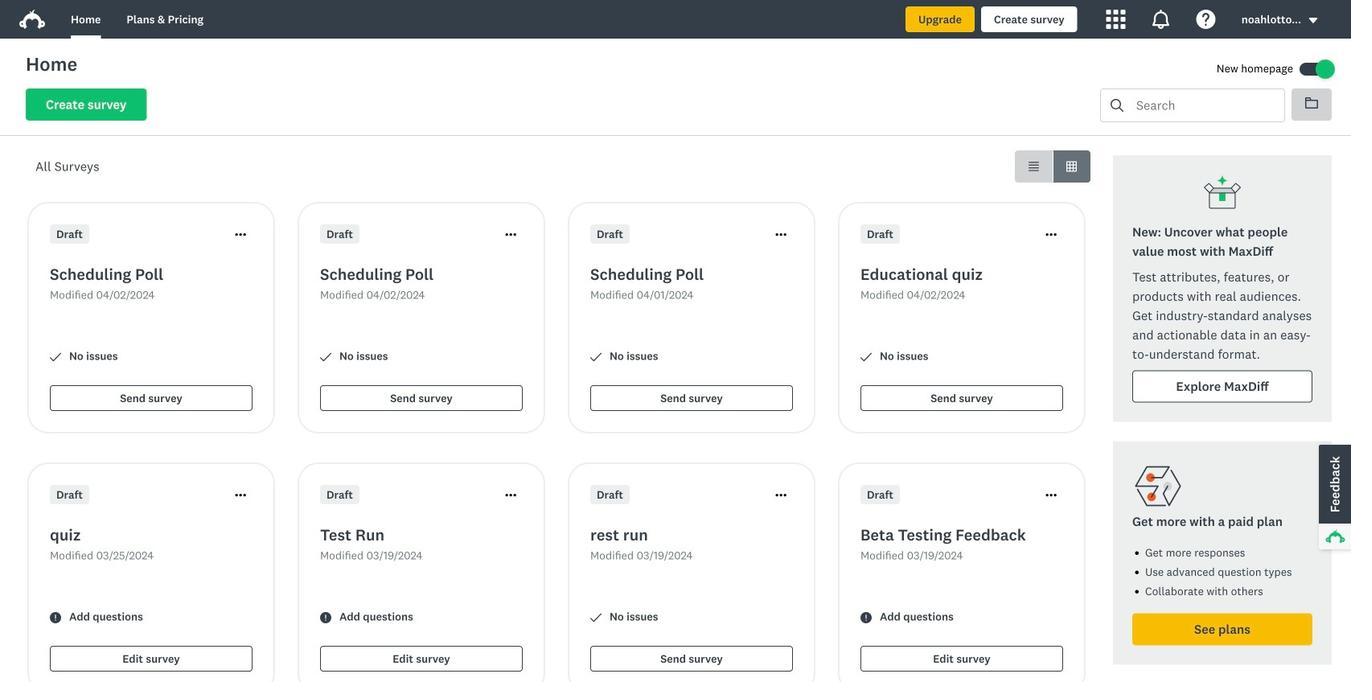 Task type: locate. For each thing, give the bounding box(es) containing it.
warning image
[[320, 612, 331, 623], [861, 612, 872, 623]]

1 horizontal spatial warning image
[[861, 612, 872, 623]]

1 folders image from the top
[[1305, 97, 1318, 109]]

no issues image
[[320, 351, 331, 363], [590, 351, 602, 363]]

response based pricing icon image
[[1132, 460, 1184, 512]]

Search text field
[[1124, 89, 1284, 121]]

search image
[[1111, 99, 1124, 112], [1111, 99, 1124, 112]]

no issues image
[[50, 351, 61, 363], [861, 351, 872, 363], [590, 612, 602, 623]]

0 horizontal spatial no issues image
[[320, 351, 331, 363]]

group
[[1015, 150, 1091, 183]]

1 horizontal spatial no issues image
[[590, 351, 602, 363]]

brand logo image
[[19, 6, 45, 32], [19, 10, 45, 29]]

help icon image
[[1197, 10, 1216, 29]]

folders image
[[1305, 97, 1318, 109], [1305, 97, 1318, 109]]

0 horizontal spatial warning image
[[320, 612, 331, 623]]

1 brand logo image from the top
[[19, 6, 45, 32]]

0 horizontal spatial no issues image
[[50, 351, 61, 363]]

dropdown arrow icon image
[[1308, 15, 1319, 26], [1309, 18, 1318, 23]]

2 folders image from the top
[[1305, 97, 1318, 109]]

1 no issues image from the left
[[320, 351, 331, 363]]

2 warning image from the left
[[861, 612, 872, 623]]

1 warning image from the left
[[320, 612, 331, 623]]

products icon image
[[1107, 10, 1126, 29], [1107, 10, 1126, 29]]



Task type: vqa. For each thing, say whether or not it's contained in the screenshot.
Products Icon to the left
no



Task type: describe. For each thing, give the bounding box(es) containing it.
2 horizontal spatial no issues image
[[861, 351, 872, 363]]

1 horizontal spatial no issues image
[[590, 612, 602, 623]]

notification center icon image
[[1152, 10, 1171, 29]]

warning image
[[50, 612, 61, 623]]

2 no issues image from the left
[[590, 351, 602, 363]]

2 brand logo image from the top
[[19, 10, 45, 29]]

max diff icon image
[[1203, 175, 1242, 213]]



